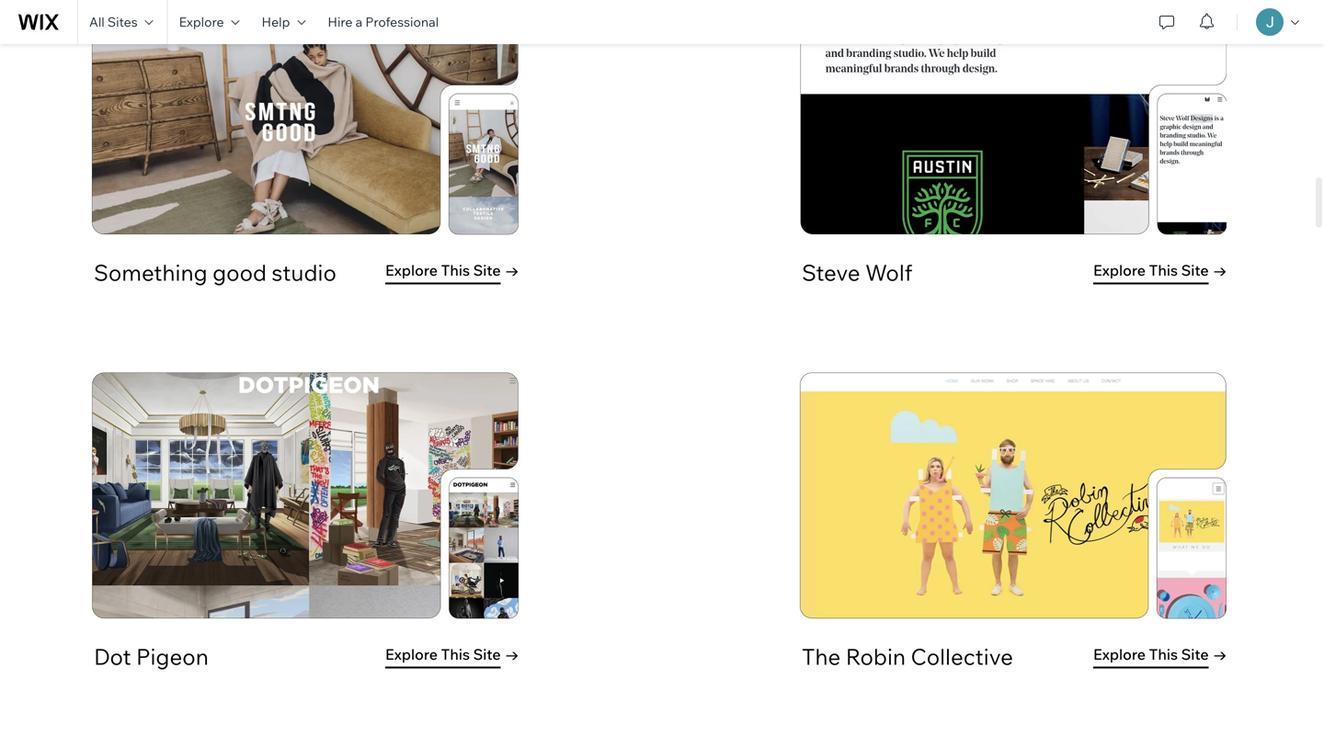 Task type: locate. For each thing, give the bounding box(es) containing it.
professional
[[366, 14, 439, 30]]

explore
[[179, 14, 224, 30]]

all sites
[[89, 14, 138, 30]]

help
[[262, 14, 290, 30]]

a
[[356, 14, 363, 30]]

hire a professional link
[[317, 0, 450, 44]]



Task type: vqa. For each thing, say whether or not it's contained in the screenshot.
sidebar Element in the left of the page
no



Task type: describe. For each thing, give the bounding box(es) containing it.
hire
[[328, 14, 353, 30]]

help button
[[251, 0, 317, 44]]

all
[[89, 14, 105, 30]]

hire a professional
[[328, 14, 439, 30]]

sites
[[108, 14, 138, 30]]



